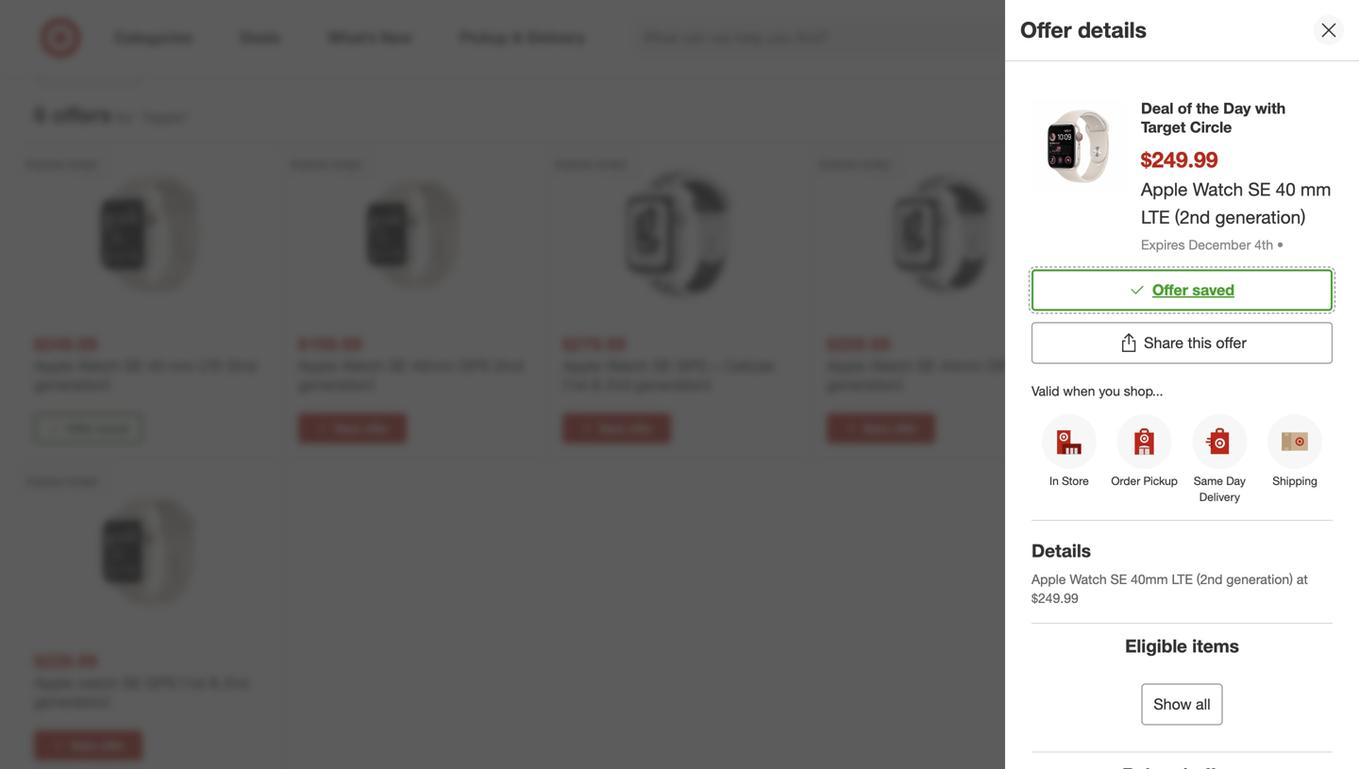Task type: vqa. For each thing, say whether or not it's contained in the screenshot.
12.00
no



Task type: locate. For each thing, give the bounding box(es) containing it.
apple inside $249.99 apple watch se 40 mm lte (2nd generation)
[[34, 357, 73, 375]]

save down $199.99
[[335, 422, 361, 436]]

0 horizontal spatial 40mm
[[412, 357, 454, 375]]

1 horizontal spatial "
[[184, 108, 190, 126]]

the
[[1197, 99, 1220, 118]]

0 vertical spatial saved
[[1193, 281, 1235, 299]]

save offer button for $309.99
[[1091, 414, 1200, 444]]

items
[[1193, 635, 1240, 657]]

offer saved for the rightmost offer saved button
[[1153, 281, 1235, 299]]

40
[[1276, 178, 1296, 200], [147, 357, 164, 375]]

1 horizontal spatial mm
[[1301, 178, 1332, 200]]

offer down $279.99 apple watch se gps + cellular (1st & 2nd generation)
[[628, 422, 653, 436]]

gps
[[458, 357, 490, 375], [676, 357, 707, 375], [987, 357, 1018, 375], [1205, 357, 1236, 375], [145, 674, 176, 693]]

1 vertical spatial offer saved
[[67, 422, 129, 436]]

2 horizontal spatial lte
[[1172, 571, 1193, 588]]

0 horizontal spatial mm
[[168, 357, 194, 375]]

save offer for $279.99
[[599, 422, 653, 436]]

offer saved down december
[[1153, 281, 1235, 299]]

"
[[138, 108, 145, 126], [184, 108, 190, 126]]

1 horizontal spatial 40mm
[[1131, 571, 1168, 588]]

se inside $309.99 apple watch se gps + cellular 44mm (1st generation)
[[1182, 357, 1201, 375]]

0 vertical spatial lte
[[1141, 206, 1170, 228]]

details
[[1032, 540, 1091, 562]]

1 horizontal spatial $249.99
[[1032, 590, 1079, 606]]

day right the on the right top of the page
[[1224, 99, 1251, 118]]

s
[[100, 101, 112, 128]]

lte
[[1141, 206, 1170, 228], [198, 357, 223, 375], [1172, 571, 1193, 588]]

saved down december
[[1193, 281, 1235, 299]]

1 vertical spatial 40mm
[[1131, 571, 1168, 588]]

0 vertical spatial 44mm
[[940, 357, 983, 375]]

1 cellular from the left
[[725, 357, 775, 375]]

lte inside '$249.99 apple watch se 40 mm lte (2nd generation) expires december 4th •'
[[1141, 206, 1170, 228]]

1 horizontal spatial offer
[[1021, 17, 1072, 43]]

of
[[1178, 99, 1192, 118]]

se
[[1248, 178, 1271, 200], [124, 357, 143, 375], [389, 357, 408, 375], [653, 357, 672, 375], [917, 357, 936, 375], [1182, 357, 1201, 375], [1111, 571, 1127, 588], [122, 674, 141, 693]]

watch for $259.99
[[871, 357, 913, 375]]

pickup
[[1144, 474, 1178, 488]]

watch
[[1193, 178, 1244, 200], [78, 357, 120, 375], [342, 357, 384, 375], [606, 357, 649, 375], [871, 357, 913, 375], [1135, 357, 1177, 375], [1070, 571, 1107, 588]]

& inside $229.99 apple watch se gps (1st & 2nd generation)
[[210, 674, 219, 693]]

gps for $279.99
[[676, 357, 707, 375]]

0 horizontal spatial cellular
[[725, 357, 775, 375]]

1 vertical spatial lte
[[198, 357, 223, 375]]

(1st
[[1022, 357, 1047, 375], [563, 376, 587, 394], [1138, 376, 1163, 394], [181, 674, 205, 693]]

cellular for $279.99
[[725, 357, 775, 375]]

0 horizontal spatial &
[[210, 674, 219, 693]]

+ inside $279.99 apple watch se gps + cellular (1st & 2nd generation)
[[711, 357, 720, 375]]

dialog
[[1005, 0, 1359, 769]]

save offer button
[[298, 414, 407, 444], [563, 414, 671, 444], [827, 414, 936, 444], [1091, 414, 1200, 444], [34, 731, 143, 761]]

save offer button down shop...
[[1091, 414, 1200, 444]]

1 horizontal spatial lte
[[1141, 206, 1170, 228]]

save offer down $279.99 apple watch se gps + cellular (1st & 2nd generation)
[[599, 422, 653, 436]]

40 inside '$249.99 apple watch se 40 mm lte (2nd generation) expires december 4th •'
[[1276, 178, 1296, 200]]

1 horizontal spatial cellular
[[1253, 357, 1304, 375]]

0 horizontal spatial lte
[[198, 357, 223, 375]]

se inside $249.99 apple watch se 40 mm lte (2nd generation)
[[124, 357, 143, 375]]

apple inside "6 offer s for " apple ""
[[145, 108, 184, 126]]

save offer for $309.99
[[1128, 422, 1182, 436]]

1 vertical spatial &
[[210, 674, 219, 693]]

$199.99
[[298, 333, 362, 355]]

0 horizontal spatial "
[[138, 108, 145, 126]]

0 vertical spatial offer saved button
[[1032, 269, 1333, 311]]

deal of the day with target circle
[[1141, 99, 1286, 136]]

apple inside $259.99 apple watch se 44mm gps (1st generation)
[[827, 357, 866, 375]]

watch for $249.99
[[78, 357, 120, 375]]

save offer for $259.99
[[864, 422, 918, 436]]

cellular
[[725, 357, 775, 375], [1253, 357, 1304, 375]]

delivery
[[1200, 490, 1240, 504]]

apple inside $199.99 apple watch se 40mm gps (2nd generation)
[[298, 357, 338, 375]]

watch inside $259.99 apple watch se 44mm gps (1st generation)
[[871, 357, 913, 375]]

lte inside $249.99 apple watch se 40 mm lte (2nd generation)
[[198, 357, 223, 375]]

$249.99 inside $249.99 apple watch se 40 mm lte (2nd generation)
[[34, 333, 98, 355]]

se inside $199.99 apple watch se 40mm gps (2nd generation)
[[389, 357, 408, 375]]

generation) inside $229.99 apple watch se gps (1st & 2nd generation)
[[34, 693, 110, 711]]

40 for $249.99 apple watch se 40 mm lte (2nd generation)
[[147, 357, 164, 375]]

40mm for details
[[1131, 571, 1168, 588]]

4th
[[1255, 236, 1274, 253]]

watch inside '$249.99 apple watch se 40 mm lte (2nd generation) expires december 4th •'
[[1193, 178, 1244, 200]]

watch inside $279.99 apple watch se gps + cellular (1st & 2nd generation)
[[606, 357, 649, 375]]

mm inside $249.99 apple watch se 40 mm lte (2nd generation)
[[168, 357, 194, 375]]

order pickup
[[1112, 474, 1178, 488]]

save down shop...
[[1128, 422, 1154, 436]]

0 vertical spatial $249.99
[[1141, 146, 1218, 173]]

6
[[34, 101, 46, 128]]

1 + from the left
[[711, 357, 720, 375]]

se for $259.99
[[917, 357, 936, 375]]

44mm inside $259.99 apple watch se 44mm gps (1st generation)
[[940, 357, 983, 375]]

mm inside '$249.99 apple watch se 40 mm lte (2nd generation) expires december 4th •'
[[1301, 178, 1332, 200]]

mm for $249.99 apple watch se 40 mm lte (2nd generation)
[[168, 357, 194, 375]]

0 horizontal spatial 2nd
[[223, 674, 249, 693]]

0 horizontal spatial 44mm
[[940, 357, 983, 375]]

offer details
[[1021, 17, 1147, 43]]

search
[[1089, 30, 1134, 49]]

day up delivery on the right bottom of the page
[[1227, 474, 1246, 488]]

cellular inside $309.99 apple watch se gps + cellular 44mm (1st generation)
[[1253, 357, 1304, 375]]

gps inside $309.99 apple watch se gps + cellular 44mm (1st generation)
[[1205, 357, 1236, 375]]

se for $279.99
[[653, 357, 672, 375]]

1 vertical spatial 40
[[147, 357, 164, 375]]

40mm inside $199.99 apple watch se 40mm gps (2nd generation)
[[412, 357, 454, 375]]

2 vertical spatial $249.99
[[1032, 590, 1079, 606]]

generation) inside $309.99 apple watch se gps + cellular 44mm (1st generation)
[[1167, 376, 1243, 394]]

save down $279.99 apple watch se gps + cellular (1st & 2nd generation)
[[599, 422, 625, 436]]

2nd
[[605, 376, 631, 394], [223, 674, 249, 693]]

2 horizontal spatial offer
[[1153, 281, 1189, 299]]

offer down the watch
[[100, 739, 125, 753]]

save offer button down $199.99 apple watch se 40mm gps (2nd generation)
[[298, 414, 407, 444]]

gps inside $229.99 apple watch se gps (1st & 2nd generation)
[[145, 674, 176, 693]]

offer saved inside dialog
[[1153, 281, 1235, 299]]

$259.99 apple watch se 44mm gps (1st generation)
[[827, 333, 1047, 394]]

save down the $259.99
[[864, 422, 890, 436]]

•
[[1277, 236, 1284, 253]]

0 vertical spatial offer
[[1021, 17, 1072, 43]]

+ inside $309.99 apple watch se gps + cellular 44mm (1st generation)
[[1240, 357, 1249, 375]]

0 horizontal spatial saved
[[97, 422, 129, 436]]

(2nd inside '$249.99 apple watch se 40 mm lte (2nd generation) expires december 4th •'
[[1175, 206, 1211, 228]]

day inside "same day delivery"
[[1227, 474, 1246, 488]]

offer
[[52, 101, 100, 128], [1216, 334, 1247, 352], [364, 422, 389, 436], [628, 422, 653, 436], [893, 422, 918, 436], [1157, 422, 1182, 436], [100, 739, 125, 753]]

(2nd inside $249.99 apple watch se 40 mm lte (2nd generation)
[[227, 357, 257, 375]]

save offer down shop...
[[1128, 422, 1182, 436]]

lte for $249.99 apple watch se 40 mm lte (2nd generation)
[[198, 357, 223, 375]]

0 horizontal spatial offer
[[67, 422, 94, 436]]

gps inside $199.99 apple watch se 40mm gps (2nd generation)
[[458, 357, 490, 375]]

se inside $229.99 apple watch se gps (1st & 2nd generation)
[[122, 674, 141, 693]]

watch inside $309.99 apple watch se gps + cellular 44mm (1st generation)
[[1135, 357, 1177, 375]]

0 vertical spatial 2nd
[[605, 376, 631, 394]]

this
[[1188, 334, 1212, 352]]

offer down $259.99 apple watch se 44mm gps (1st generation)
[[893, 422, 918, 436]]

watch inside $199.99 apple watch se 40mm gps (2nd generation)
[[342, 357, 384, 375]]

save offer button down the watch
[[34, 731, 143, 761]]

when
[[1063, 383, 1096, 399]]

+
[[711, 357, 720, 375], [1240, 357, 1249, 375]]

all
[[1196, 695, 1211, 714]]

0 vertical spatial &
[[592, 376, 601, 394]]

offer down $249.99 apple watch se 40 mm lte (2nd generation)
[[67, 422, 94, 436]]

offer saved button down expires
[[1032, 269, 1333, 311]]

se inside details apple watch se 40mm lte (2nd generation) at $249.99
[[1111, 571, 1127, 588]]

offer
[[1021, 17, 1072, 43], [1153, 281, 1189, 299], [67, 422, 94, 436]]

offer for $259.99
[[893, 422, 918, 436]]

$259.99
[[827, 333, 891, 355]]

40 for $249.99 apple watch se 40 mm lte (2nd generation) expires december 4th •
[[1276, 178, 1296, 200]]

1 vertical spatial $249.99
[[34, 333, 98, 355]]

save for $279.99
[[599, 422, 625, 436]]

$249.99 inside '$249.99 apple watch se 40 mm lte (2nd generation) expires december 4th •'
[[1141, 146, 1218, 173]]

0 vertical spatial 40
[[1276, 178, 1296, 200]]

save down the watch
[[71, 739, 97, 753]]

0 horizontal spatial $249.99
[[34, 333, 98, 355]]

offer saved down $249.99 apple watch se 40 mm lte (2nd generation)
[[67, 422, 129, 436]]

44mm
[[940, 357, 983, 375], [1091, 376, 1134, 394]]

store
[[1062, 474, 1089, 488]]

0 horizontal spatial offer saved
[[67, 422, 129, 436]]

0 vertical spatial 40mm
[[412, 357, 454, 375]]

same day delivery
[[1194, 474, 1246, 504]]

se inside $279.99 apple watch se gps + cellular (1st & 2nd generation)
[[653, 357, 672, 375]]

apple inside $309.99 apple watch se gps + cellular 44mm (1st generation)
[[1091, 357, 1131, 375]]

watch for $199.99
[[342, 357, 384, 375]]

gps inside $279.99 apple watch se gps + cellular (1st & 2nd generation)
[[676, 357, 707, 375]]

offer for $309.99
[[1157, 422, 1182, 436]]

save offer
[[335, 422, 389, 436], [599, 422, 653, 436], [864, 422, 918, 436], [1128, 422, 1182, 436], [71, 739, 125, 753]]

day
[[1224, 99, 1251, 118], [1227, 474, 1246, 488]]

offer saved button
[[1032, 269, 1333, 311], [34, 414, 143, 444]]

save offer down $259.99 apple watch se 44mm gps (1st generation)
[[864, 422, 918, 436]]

mm
[[1301, 178, 1332, 200], [168, 357, 194, 375]]

save offer down $199.99 apple watch se 40mm gps (2nd generation)
[[335, 422, 389, 436]]

order
[[1112, 474, 1141, 488]]

1 vertical spatial mm
[[168, 357, 194, 375]]

2 + from the left
[[1240, 357, 1249, 375]]

$249.99 for $249.99 apple watch se 40 mm lte (2nd generation)
[[34, 333, 98, 355]]

(1st inside $309.99 apple watch se gps + cellular 44mm (1st generation)
[[1138, 376, 1163, 394]]

$309.99
[[1091, 333, 1155, 355]]

1 horizontal spatial 40
[[1276, 178, 1296, 200]]

se for details
[[1111, 571, 1127, 588]]

40 inside $249.99 apple watch se 40 mm lte (2nd generation)
[[147, 357, 164, 375]]

2 cellular from the left
[[1253, 357, 1304, 375]]

eligible items
[[1125, 635, 1240, 657]]

save offer for $199.99
[[335, 422, 389, 436]]

apple for $279.99
[[563, 357, 602, 375]]

0 horizontal spatial offer saved button
[[34, 414, 143, 444]]

december
[[1189, 236, 1251, 253]]

se for $199.99
[[389, 357, 408, 375]]

1 horizontal spatial offer saved
[[1153, 281, 1235, 299]]

se inside $259.99 apple watch se 44mm gps (1st generation)
[[917, 357, 936, 375]]

1 vertical spatial offer saved button
[[34, 414, 143, 444]]

1 vertical spatial 2nd
[[223, 674, 249, 693]]

watch inside $249.99 apple watch se 40 mm lte (2nd generation)
[[78, 357, 120, 375]]

offer saved button down $249.99 apple watch se 40 mm lte (2nd generation)
[[34, 414, 143, 444]]

mm for $249.99 apple watch se 40 mm lte (2nd generation) expires december 4th •
[[1301, 178, 1332, 200]]

offer saved
[[1153, 281, 1235, 299], [67, 422, 129, 436]]

offer for $279.99
[[628, 422, 653, 436]]

offer right 6 on the left top of page
[[52, 101, 100, 128]]

apple
[[145, 108, 184, 126], [1141, 178, 1188, 200], [34, 357, 73, 375], [298, 357, 338, 375], [563, 357, 602, 375], [827, 357, 866, 375], [1091, 357, 1131, 375], [1032, 571, 1066, 588], [34, 674, 73, 693]]

1 vertical spatial day
[[1227, 474, 1246, 488]]

apple inside details apple watch se 40mm lte (2nd generation) at $249.99
[[1032, 571, 1066, 588]]

0 vertical spatial mm
[[1301, 178, 1332, 200]]

(1st inside $279.99 apple watch se gps + cellular (1st & 2nd generation)
[[563, 376, 587, 394]]

offer for $199.99
[[364, 422, 389, 436]]

$249.99
[[1141, 146, 1218, 173], [34, 333, 98, 355], [1032, 590, 1079, 606]]

1 vertical spatial offer
[[1153, 281, 1189, 299]]

0 horizontal spatial +
[[711, 357, 720, 375]]

1 horizontal spatial saved
[[1193, 281, 1235, 299]]

0 vertical spatial day
[[1224, 99, 1251, 118]]

save offer button for $279.99
[[563, 414, 671, 444]]

circle
[[1190, 118, 1232, 136]]

40mm inside details apple watch se 40mm lte (2nd generation) at $249.99
[[1131, 571, 1168, 588]]

1 horizontal spatial 2nd
[[605, 376, 631, 394]]

saved
[[1193, 281, 1235, 299], [97, 422, 129, 436]]

save for $309.99
[[1128, 422, 1154, 436]]

save offer down the watch
[[71, 739, 125, 753]]

watch inside details apple watch se 40mm lte (2nd generation) at $249.99
[[1070, 571, 1107, 588]]

generation) inside $249.99 apple watch se 40 mm lte (2nd generation)
[[34, 376, 110, 394]]

save offer button down $259.99 apple watch se 44mm gps (1st generation)
[[827, 414, 936, 444]]

offer down shop...
[[1157, 422, 1182, 436]]

0 vertical spatial offer saved
[[1153, 281, 1235, 299]]

generation)
[[1216, 206, 1306, 228], [34, 376, 110, 394], [298, 376, 374, 394], [635, 376, 711, 394], [827, 376, 903, 394], [1167, 376, 1243, 394], [1227, 571, 1293, 588], [34, 693, 110, 711]]

apple inside $229.99 apple watch se gps (1st & 2nd generation)
[[34, 674, 73, 693]]

offer saved for the bottom offer saved button
[[67, 422, 129, 436]]

save
[[335, 422, 361, 436], [599, 422, 625, 436], [864, 422, 890, 436], [1128, 422, 1154, 436], [71, 739, 97, 753]]

shop...
[[1124, 383, 1164, 399]]

0 horizontal spatial 40
[[147, 357, 164, 375]]

save offer button down $279.99 apple watch se gps + cellular (1st & 2nd generation)
[[563, 414, 671, 444]]

offer down $199.99 apple watch se 40mm gps (2nd generation)
[[364, 422, 389, 436]]

saved down $249.99 apple watch se 40 mm lte (2nd generation)
[[97, 422, 129, 436]]

1 horizontal spatial &
[[592, 376, 601, 394]]

&
[[592, 376, 601, 394], [210, 674, 219, 693]]

gps inside $259.99 apple watch se 44mm gps (1st generation)
[[987, 357, 1018, 375]]

generation) inside '$249.99 apple watch se 40 mm lte (2nd generation) expires december 4th •'
[[1216, 206, 1306, 228]]

at
[[1297, 571, 1308, 588]]

show
[[1154, 695, 1192, 714]]

offer down expires
[[1153, 281, 1189, 299]]

cellular inside $279.99 apple watch se gps + cellular (1st & 2nd generation)
[[725, 357, 775, 375]]

1 horizontal spatial +
[[1240, 357, 1249, 375]]

search button
[[1089, 17, 1134, 62]]

offer right the this on the right
[[1216, 334, 1247, 352]]

saved inside dialog
[[1193, 281, 1235, 299]]

lte for $249.99 apple watch se 40 mm lte (2nd generation) expires december 4th •
[[1141, 206, 1170, 228]]

1 horizontal spatial 44mm
[[1091, 376, 1134, 394]]

apple inside $279.99 apple watch se gps + cellular (1st & 2nd generation)
[[563, 357, 602, 375]]

1 vertical spatial saved
[[97, 422, 129, 436]]

2 horizontal spatial $249.99
[[1141, 146, 1218, 173]]

2 vertical spatial lte
[[1172, 571, 1193, 588]]

saved for the bottom offer saved button
[[97, 422, 129, 436]]

offer left search
[[1021, 17, 1072, 43]]

40mm
[[412, 357, 454, 375], [1131, 571, 1168, 588]]

2 vertical spatial offer
[[67, 422, 94, 436]]

apple for $309.99
[[1091, 357, 1131, 375]]

(2nd
[[1175, 206, 1211, 228], [227, 357, 257, 375], [494, 357, 524, 375], [1197, 571, 1223, 588]]

1 vertical spatial 44mm
[[1091, 376, 1134, 394]]



Task type: describe. For each thing, give the bounding box(es) containing it.
same
[[1194, 474, 1223, 488]]

se for $249.99
[[124, 357, 143, 375]]

lte inside details apple watch se 40mm lte (2nd generation) at $249.99
[[1172, 571, 1193, 588]]

(1st inside $229.99 apple watch se gps (1st & 2nd generation)
[[181, 674, 205, 693]]

you
[[1099, 383, 1120, 399]]

2 " from the left
[[184, 108, 190, 126]]

saved for the rightmost offer saved button
[[1193, 281, 1235, 299]]

watch for $309.99
[[1135, 357, 1177, 375]]

offer for the rightmost offer saved button
[[1153, 281, 1189, 299]]

$279.99 apple watch se gps + cellular (1st & 2nd generation)
[[563, 333, 775, 394]]

apple for $259.99
[[827, 357, 866, 375]]

$249.99 for $249.99 apple watch se 40 mm lte (2nd generation) expires december 4th •
[[1141, 146, 1218, 173]]

gps for $229.99
[[145, 674, 176, 693]]

(1st inside $259.99 apple watch se 44mm gps (1st generation)
[[1022, 357, 1047, 375]]

gps for $309.99
[[1205, 357, 1236, 375]]

shipping
[[1273, 474, 1318, 488]]

save offer button for $199.99
[[298, 414, 407, 444]]

target
[[1141, 118, 1186, 136]]

details
[[1078, 17, 1147, 43]]

$249.99 apple watch se 40 mm lte (2nd generation)
[[34, 333, 257, 394]]

save offer for $229.99
[[71, 739, 125, 753]]

deal
[[1141, 99, 1174, 118]]

+ for $309.99
[[1240, 357, 1249, 375]]

& inside $279.99 apple watch se gps + cellular (1st & 2nd generation)
[[592, 376, 601, 394]]

6 offer s for " apple "
[[34, 101, 190, 128]]

$229.99 apple watch se gps (1st & 2nd generation)
[[34, 650, 249, 711]]

$249.99 inside details apple watch se 40mm lte (2nd generation) at $249.99
[[1032, 590, 1079, 606]]

save offer button for $259.99
[[827, 414, 936, 444]]

What can we help you find? suggestions appear below search field
[[632, 17, 1102, 59]]

$279.99
[[563, 333, 626, 355]]

eligible
[[1125, 635, 1188, 657]]

save for $199.99
[[335, 422, 361, 436]]

offer inside dialog
[[1216, 334, 1247, 352]]

show all
[[1154, 695, 1211, 714]]

apple for $199.99
[[298, 357, 338, 375]]

generation) inside $199.99 apple watch se 40mm gps (2nd generation)
[[298, 376, 374, 394]]

(2nd inside $199.99 apple watch se 40mm gps (2nd generation)
[[494, 357, 524, 375]]

se for $229.99
[[122, 674, 141, 693]]

watch for details
[[1070, 571, 1107, 588]]

save for $229.99
[[71, 739, 97, 753]]

cellular for $309.99
[[1253, 357, 1304, 375]]

in store
[[1050, 474, 1089, 488]]

40mm for $199.99
[[412, 357, 454, 375]]

apple for $229.99
[[34, 674, 73, 693]]

share this offer button
[[1032, 322, 1333, 364]]

apple for details
[[1032, 571, 1066, 588]]

expires
[[1141, 236, 1185, 253]]

44mm inside $309.99 apple watch se gps + cellular 44mm (1st generation)
[[1091, 376, 1134, 394]]

offer for $229.99
[[100, 739, 125, 753]]

dialog containing offer details
[[1005, 0, 1359, 769]]

1 horizontal spatial offer saved button
[[1032, 269, 1333, 311]]

2nd inside $279.99 apple watch se gps + cellular (1st & 2nd generation)
[[605, 376, 631, 394]]

apple for $249.99
[[34, 357, 73, 375]]

$309.99 apple watch se gps + cellular 44mm (1st generation)
[[1091, 333, 1304, 394]]

+ for $279.99
[[711, 357, 720, 375]]

generation) inside details apple watch se 40mm lte (2nd generation) at $249.99
[[1227, 571, 1293, 588]]

watch
[[78, 674, 118, 693]]

with
[[1256, 99, 1286, 118]]

(2nd inside details apple watch se 40mm lte (2nd generation) at $249.99
[[1197, 571, 1223, 588]]

save offer button for $229.99
[[34, 731, 143, 761]]

valid
[[1032, 383, 1060, 399]]

in
[[1050, 474, 1059, 488]]

offer for the bottom offer saved button
[[67, 422, 94, 436]]

day inside the deal of the day with target circle
[[1224, 99, 1251, 118]]

details apple watch se 40mm lte (2nd generation) at $249.99
[[1032, 540, 1312, 606]]

generation) inside $259.99 apple watch se 44mm gps (1st generation)
[[827, 376, 903, 394]]

for
[[116, 108, 134, 126]]

se for $309.99
[[1182, 357, 1201, 375]]

apple inside '$249.99 apple watch se 40 mm lte (2nd generation) expires december 4th •'
[[1141, 178, 1188, 200]]

watch for $279.99
[[606, 357, 649, 375]]

show all link
[[1142, 684, 1223, 726]]

share
[[1144, 334, 1184, 352]]

share this offer
[[1144, 334, 1247, 352]]

$229.99
[[34, 650, 98, 672]]

$249.99 apple watch se 40 mm lte (2nd generation) expires december 4th •
[[1141, 146, 1332, 253]]

valid when you shop...
[[1032, 383, 1164, 399]]

1 " from the left
[[138, 108, 145, 126]]

generation) inside $279.99 apple watch se gps + cellular (1st & 2nd generation)
[[635, 376, 711, 394]]

$199.99 apple watch se 40mm gps (2nd generation)
[[298, 333, 524, 394]]

save for $259.99
[[864, 422, 890, 436]]

se inside '$249.99 apple watch se 40 mm lte (2nd generation) expires december 4th •'
[[1248, 178, 1271, 200]]

2nd inside $229.99 apple watch se gps (1st & 2nd generation)
[[223, 674, 249, 693]]



